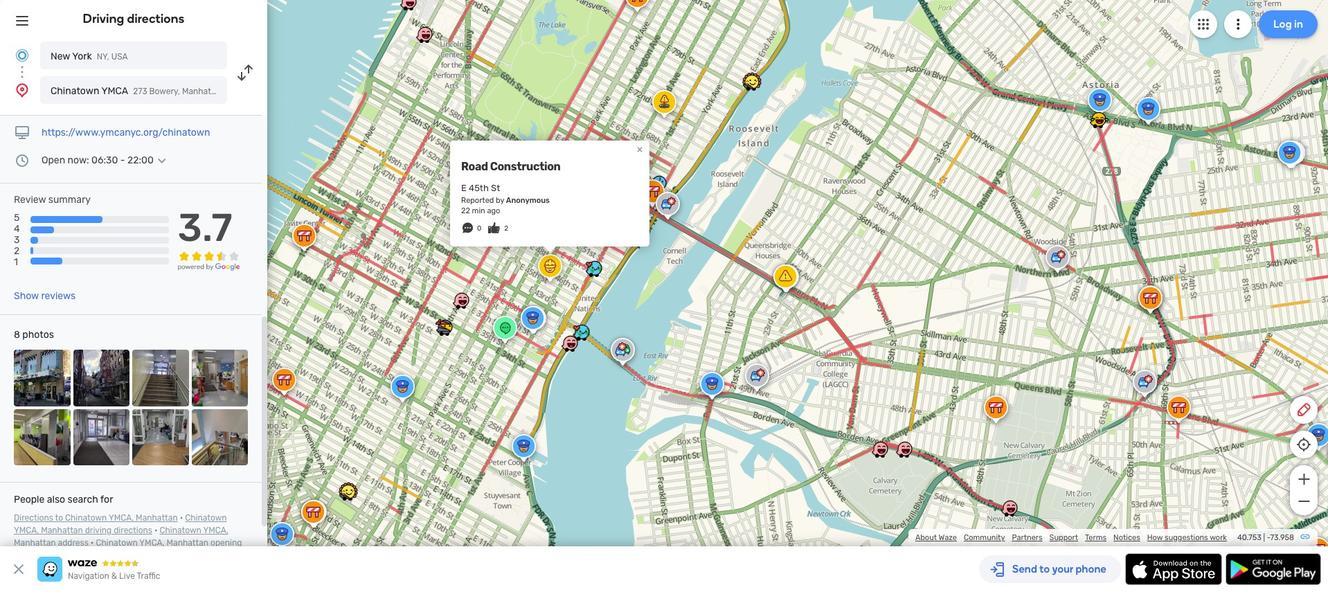Task type: vqa. For each thing, say whether or not it's contained in the screenshot.
5 4
no



Task type: describe. For each thing, give the bounding box(es) containing it.
states
[[256, 87, 281, 96]]

to
[[55, 513, 63, 523]]

0 horizontal spatial -
[[120, 154, 125, 166]]

directions to chinatown ymca, manhattan link
[[14, 513, 178, 523]]

8
[[14, 329, 20, 341]]

zoom out image
[[1296, 493, 1313, 510]]

3
[[14, 234, 20, 246]]

about waze community partners support terms notices how suggestions work
[[916, 533, 1227, 542]]

x image
[[10, 561, 27, 578]]

community
[[964, 533, 1005, 542]]

zoom in image
[[1296, 471, 1313, 488]]

8 photos
[[14, 329, 54, 341]]

ymca, for opening
[[139, 538, 165, 548]]

new york ny, usa
[[51, 51, 128, 62]]

https://www.ymcanyc.org/chinatown
[[42, 127, 210, 139]]

ymca
[[101, 85, 128, 97]]

chevron down image
[[154, 155, 170, 166]]

traffic
[[137, 571, 160, 581]]

support link
[[1050, 533, 1078, 542]]

manhattan up chinatown ymca, manhattan address link
[[136, 513, 178, 523]]

about waze link
[[916, 533, 957, 542]]

directions to chinatown ymca, manhattan
[[14, 513, 178, 523]]

manhattan for chinatown ymca, manhattan opening hours
[[167, 538, 209, 548]]

22:00
[[127, 154, 154, 166]]

about
[[916, 533, 937, 542]]

now:
[[68, 154, 89, 166]]

st
[[491, 183, 500, 193]]

show
[[14, 290, 39, 302]]

open now: 06:30 - 22:00 button
[[42, 154, 170, 166]]

community link
[[964, 533, 1005, 542]]

image 1 of chinatown ymca, manhattan image
[[14, 350, 70, 406]]

partners link
[[1012, 533, 1043, 542]]

06:30
[[92, 154, 118, 166]]

73.958
[[1271, 533, 1295, 542]]

1
[[14, 257, 18, 268]]

review summary
[[14, 194, 91, 206]]

by
[[496, 196, 504, 205]]

e
[[461, 183, 467, 193]]

support
[[1050, 533, 1078, 542]]

https://www.ymcanyc.org/chinatown link
[[42, 127, 210, 139]]

40.753 | -73.958
[[1238, 533, 1295, 542]]

chinatown for chinatown ymca, manhattan driving directions
[[185, 513, 227, 523]]

notices
[[1114, 533, 1141, 542]]

5 4 3 2 1
[[14, 212, 20, 268]]

directions inside the chinatown ymca, manhattan driving directions
[[114, 526, 152, 535]]

manhattan for chinatown ymca, manhattan driving directions
[[41, 526, 83, 535]]

chinatown ymca, manhattan driving directions link
[[14, 513, 227, 535]]

show reviews
[[14, 290, 76, 302]]

× link
[[634, 143, 646, 156]]

&
[[111, 571, 117, 581]]

how
[[1148, 533, 1163, 542]]

link image
[[1300, 531, 1311, 542]]

open now: 06:30 - 22:00
[[42, 154, 154, 166]]

driving
[[85, 526, 112, 535]]

chinatown ymca, manhattan opening hours link
[[14, 538, 242, 560]]

ny,
[[97, 52, 109, 62]]

chinatown for chinatown ymca, manhattan opening hours
[[96, 538, 138, 548]]

chinatown ymca, manhattan opening hours
[[14, 538, 242, 560]]

1 vertical spatial -
[[1267, 533, 1271, 542]]

ago
[[487, 206, 500, 215]]

driving directions
[[83, 11, 185, 26]]

for
[[100, 494, 113, 506]]

45th
[[469, 183, 489, 193]]

terms link
[[1085, 533, 1107, 542]]

clock image
[[14, 152, 30, 169]]

image 8 of chinatown ymca, manhattan image
[[192, 409, 248, 466]]



Task type: locate. For each thing, give the bounding box(es) containing it.
e 45th st reported by anonymous 22 min ago
[[461, 183, 550, 215]]

2 inside 5 4 3 2 1
[[14, 245, 20, 257]]

0 vertical spatial directions
[[127, 11, 185, 26]]

chinatown down the chinatown ymca, manhattan driving directions link
[[96, 538, 138, 548]]

directions up the chinatown ymca, manhattan opening hours
[[114, 526, 152, 535]]

united
[[228, 87, 254, 96]]

min
[[472, 206, 485, 215]]

computer image
[[14, 125, 30, 141]]

ymca,
[[109, 513, 134, 523], [14, 526, 39, 535], [203, 526, 228, 535], [139, 538, 165, 548]]

image 3 of chinatown ymca, manhattan image
[[132, 350, 189, 406]]

chinatown up opening on the left bottom
[[185, 513, 227, 523]]

22
[[461, 206, 470, 215]]

work
[[1210, 533, 1227, 542]]

photos
[[22, 329, 54, 341]]

5
[[14, 212, 20, 224]]

new
[[51, 51, 70, 62]]

notices link
[[1114, 533, 1141, 542]]

chinatown up traffic
[[160, 526, 201, 535]]

manhattan inside chinatown ymca, manhattan address
[[14, 538, 56, 548]]

anonymous
[[506, 196, 550, 205]]

ymca, up chinatown ymca, manhattan address
[[109, 513, 134, 523]]

chinatown for chinatown ymca 273 bowery, manhattan, united states
[[51, 85, 99, 97]]

road
[[461, 160, 488, 173]]

0 vertical spatial -
[[120, 154, 125, 166]]

0
[[477, 224, 482, 233]]

address
[[58, 538, 89, 548]]

4
[[14, 223, 20, 235]]

image 2 of chinatown ymca, manhattan image
[[73, 350, 130, 406]]

manhattan up the hours
[[14, 538, 56, 548]]

|
[[1264, 533, 1265, 542]]

reviews
[[41, 290, 76, 302]]

1 horizontal spatial -
[[1267, 533, 1271, 542]]

ymca, for driving
[[14, 526, 39, 535]]

40.753
[[1238, 533, 1262, 542]]

manhattan inside the chinatown ymca, manhattan driving directions
[[41, 526, 83, 535]]

open
[[42, 154, 65, 166]]

how suggestions work link
[[1148, 533, 1227, 542]]

directions
[[127, 11, 185, 26], [114, 526, 152, 535]]

navigation & live traffic
[[68, 571, 160, 581]]

manhattan down to
[[41, 526, 83, 535]]

manhattan inside the chinatown ymca, manhattan opening hours
[[167, 538, 209, 548]]

chinatown down "york"
[[51, 85, 99, 97]]

chinatown inside chinatown ymca, manhattan address
[[160, 526, 201, 535]]

1 vertical spatial directions
[[114, 526, 152, 535]]

york
[[72, 51, 92, 62]]

summary
[[48, 194, 91, 206]]

chinatown ymca, manhattan address
[[14, 526, 228, 548]]

- right |
[[1267, 533, 1271, 542]]

ymca, down directions
[[14, 526, 39, 535]]

0 vertical spatial 2
[[504, 224, 509, 233]]

-
[[120, 154, 125, 166], [1267, 533, 1271, 542]]

×
[[637, 143, 643, 156]]

ymca, inside chinatown ymca, manhattan address
[[203, 526, 228, 535]]

chinatown ymca 273 bowery, manhattan, united states
[[51, 85, 281, 97]]

also
[[47, 494, 65, 506]]

2 right 0
[[504, 224, 509, 233]]

road construction
[[461, 160, 561, 173]]

ymca, for address
[[203, 526, 228, 535]]

construction
[[490, 160, 561, 173]]

usa
[[111, 52, 128, 62]]

directions
[[14, 513, 53, 523]]

ymca, inside the chinatown ymca, manhattan driving directions
[[14, 526, 39, 535]]

location image
[[14, 82, 30, 98]]

ymca, up traffic
[[139, 538, 165, 548]]

partners
[[1012, 533, 1043, 542]]

chinatown ymca, manhattan driving directions
[[14, 513, 227, 535]]

image 4 of chinatown ymca, manhattan image
[[192, 350, 248, 406]]

manhattan,
[[182, 87, 226, 96]]

chinatown up driving on the bottom left of page
[[65, 513, 107, 523]]

ymca, inside the chinatown ymca, manhattan opening hours
[[139, 538, 165, 548]]

chinatown ymca, manhattan address link
[[14, 526, 228, 548]]

hours
[[14, 551, 36, 560]]

directions right driving
[[127, 11, 185, 26]]

bowery,
[[149, 87, 180, 96]]

1 horizontal spatial 2
[[504, 224, 509, 233]]

3.7
[[178, 205, 232, 251]]

driving
[[83, 11, 124, 26]]

live
[[119, 571, 135, 581]]

chinatown
[[51, 85, 99, 97], [65, 513, 107, 523], [185, 513, 227, 523], [160, 526, 201, 535], [96, 538, 138, 548]]

current location image
[[14, 47, 30, 64]]

manhattan
[[136, 513, 178, 523], [41, 526, 83, 535], [14, 538, 56, 548], [167, 538, 209, 548]]

chinatown inside the chinatown ymca, manhattan opening hours
[[96, 538, 138, 548]]

review
[[14, 194, 46, 206]]

2
[[504, 224, 509, 233], [14, 245, 20, 257]]

image 5 of chinatown ymca, manhattan image
[[14, 409, 70, 466]]

1 vertical spatial 2
[[14, 245, 20, 257]]

manhattan for chinatown ymca, manhattan address
[[14, 538, 56, 548]]

search
[[68, 494, 98, 506]]

image 6 of chinatown ymca, manhattan image
[[73, 409, 130, 466]]

pencil image
[[1296, 402, 1313, 418]]

chinatown inside the chinatown ymca, manhattan driving directions
[[185, 513, 227, 523]]

suggestions
[[1165, 533, 1208, 542]]

chinatown for chinatown ymca, manhattan address
[[160, 526, 201, 535]]

navigation
[[68, 571, 109, 581]]

- left 22:00
[[120, 154, 125, 166]]

ymca, up opening on the left bottom
[[203, 526, 228, 535]]

reported
[[461, 196, 494, 205]]

waze
[[939, 533, 957, 542]]

opening
[[211, 538, 242, 548]]

0 horizontal spatial 2
[[14, 245, 20, 257]]

273
[[133, 87, 147, 96]]

2 down 4
[[14, 245, 20, 257]]

people also search for
[[14, 494, 113, 506]]

manhattan left opening on the left bottom
[[167, 538, 209, 548]]

terms
[[1085, 533, 1107, 542]]

people
[[14, 494, 45, 506]]

image 7 of chinatown ymca, manhattan image
[[132, 409, 189, 466]]



